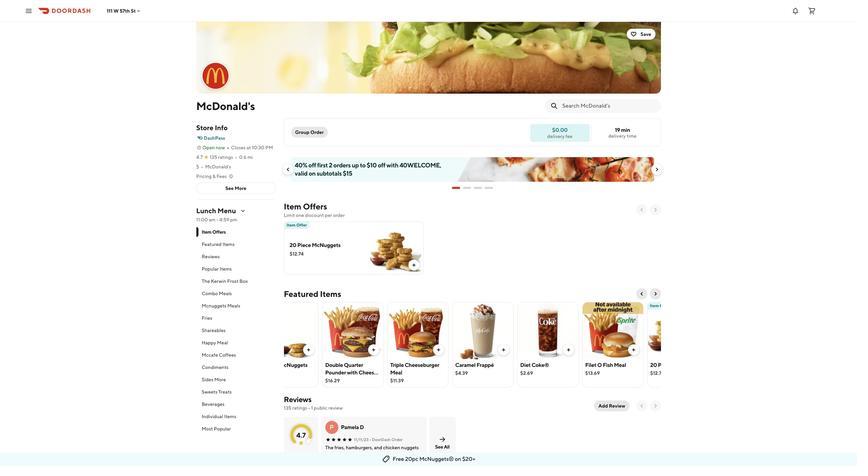 Task type: locate. For each thing, give the bounding box(es) containing it.
0 vertical spatial next button of carousel image
[[654, 167, 660, 172]]

mcdonald's up info
[[196, 100, 255, 113]]

mcdonald's
[[196, 100, 255, 113], [205, 164, 231, 170]]

popular items button
[[196, 263, 276, 276]]

1 vertical spatial see
[[435, 445, 443, 450]]

ratings inside "reviews 135 ratings • 1 public review"
[[292, 406, 307, 411]]

1 horizontal spatial see
[[435, 445, 443, 450]]

next image
[[653, 404, 658, 409]]

shareables
[[202, 328, 226, 334]]

see more button
[[197, 183, 275, 194]]

0 horizontal spatial see
[[225, 186, 234, 191]]

57th
[[120, 8, 130, 14]]

1 vertical spatial with
[[347, 370, 358, 376]]

with down quarter
[[347, 370, 358, 376]]

filet o fish meal $13.69
[[585, 362, 626, 376]]

reviews up 1
[[284, 396, 312, 405]]

reviews up the popular items
[[202, 254, 220, 260]]

0 horizontal spatial 4.7
[[196, 155, 203, 160]]

pounder
[[325, 370, 346, 376]]

meal down pounder
[[325, 377, 337, 384]]

with right $10
[[387, 162, 399, 169]]

0 horizontal spatial 20 piece mcnuggets $12.74
[[290, 242, 341, 257]]

per
[[325, 213, 332, 218]]

save button
[[627, 29, 656, 40]]

see inside button
[[225, 186, 234, 191]]

ratings down the now
[[218, 155, 233, 160]]

add item to cart image for filet o fish meal image at the right bottom of the page
[[631, 348, 636, 353]]

135
[[210, 155, 217, 160], [284, 406, 291, 411]]

1 horizontal spatial item offer
[[650, 304, 670, 309]]

1 horizontal spatial 20 piece mcnuggets $12.74
[[650, 362, 701, 376]]

add item to cart image
[[411, 263, 417, 268], [306, 348, 311, 353], [436, 348, 441, 353], [631, 348, 636, 353]]

0 horizontal spatial item offer
[[287, 223, 307, 228]]

1 horizontal spatial off
[[378, 162, 386, 169]]

add item to cart image for 'triple cheeseburger meal' image
[[436, 348, 441, 353]]

sweets
[[202, 390, 217, 395]]

popular down individual items
[[214, 427, 231, 432]]

0 horizontal spatial offers
[[212, 230, 226, 235]]

caramel frappé image
[[453, 303, 513, 360]]

0 vertical spatial featured items
[[202, 242, 235, 247]]

group order
[[295, 130, 324, 135]]

triple
[[390, 362, 404, 369]]

1 horizontal spatial reviews
[[284, 396, 312, 405]]

meal right fish
[[614, 362, 626, 369]]

0 horizontal spatial $12.74
[[290, 252, 304, 257]]

11:00 am - 4:59 pm
[[196, 217, 237, 223]]

filet
[[585, 362, 597, 369]]

mcnuggetsⓡ
[[419, 457, 454, 463]]

min
[[621, 127, 630, 133]]

11:00
[[196, 217, 208, 223]]

free 20pc mcnuggetsⓡ on $20+
[[393, 457, 475, 463]]

1 vertical spatial 20 piece mcnuggets $12.74
[[650, 362, 701, 376]]

most
[[202, 427, 213, 432]]

1 vertical spatial more
[[214, 377, 226, 383]]

meal inside double quarter pounder with cheese meal
[[325, 377, 337, 384]]

0 vertical spatial previous button of carousel image
[[285, 167, 291, 172]]

items for popular items "button"
[[220, 267, 232, 272]]

add item to cart image for double quarter pounder with cheese meal
[[371, 348, 376, 353]]

0 vertical spatial offers
[[303, 202, 327, 212]]

order
[[333, 213, 345, 218]]

with inside 40% off first 2 orders up to $10 off with 40welcome, valid on subtotals $15
[[387, 162, 399, 169]]

1 delivery from the left
[[609, 133, 626, 139]]

1 vertical spatial item offer
[[650, 304, 670, 309]]

0 horizontal spatial with
[[347, 370, 358, 376]]

135 inside "reviews 135 ratings • 1 public review"
[[284, 406, 291, 411]]

0 vertical spatial $12.74
[[290, 252, 304, 257]]

0 horizontal spatial reviews
[[202, 254, 220, 260]]

40% off first 2 orders up to $10 off with 40welcome, valid on subtotals $15
[[295, 162, 441, 177]]

0 vertical spatial see
[[225, 186, 234, 191]]

2
[[329, 162, 332, 169]]

$12.74
[[290, 252, 304, 257], [650, 371, 664, 376]]

1 horizontal spatial more
[[235, 186, 247, 191]]

pm
[[265, 145, 273, 151]]

see for see all
[[435, 445, 443, 450]]

delivery inside 19 min delivery time
[[609, 133, 626, 139]]

0.6
[[239, 155, 247, 160]]

ratings down "reviews" link
[[292, 406, 307, 411]]

reviews inside "button"
[[202, 254, 220, 260]]

closes
[[231, 145, 246, 151]]

popular up the at left
[[202, 267, 219, 272]]

order right doordash
[[392, 438, 403, 443]]

lunch menu
[[196, 207, 236, 215]]

add review
[[599, 404, 625, 409]]

0 horizontal spatial 135
[[210, 155, 217, 160]]

1 vertical spatial order
[[392, 438, 403, 443]]

0 horizontal spatial off
[[309, 162, 316, 169]]

1 vertical spatial meals
[[227, 304, 240, 309]]

2 off from the left
[[378, 162, 386, 169]]

more inside button
[[235, 186, 247, 191]]

2 horizontal spatial piece
[[658, 362, 672, 369]]

0 vertical spatial mcdonald's
[[196, 100, 255, 113]]

order right 'group'
[[310, 130, 324, 135]]

$13.69
[[585, 371, 600, 376]]

1 horizontal spatial offers
[[303, 202, 327, 212]]

1 vertical spatial reviews
[[284, 396, 312, 405]]

add item to cart image
[[371, 348, 376, 353], [501, 348, 506, 353], [566, 348, 571, 353]]

previous button of carousel image
[[285, 167, 291, 172], [639, 207, 645, 213], [639, 292, 645, 297]]

of 5 stars
[[293, 453, 309, 458]]

0 vertical spatial 20
[[290, 242, 296, 249]]

coffees
[[219, 353, 236, 358]]

-
[[216, 217, 218, 223]]

sides more
[[202, 377, 226, 383]]

see down fees
[[225, 186, 234, 191]]

2 delivery from the left
[[547, 134, 565, 139]]

meals down the kerwin frost box
[[219, 291, 232, 297]]

public
[[314, 406, 328, 411]]

see for see more
[[225, 186, 234, 191]]

$10
[[367, 162, 377, 169]]

offers
[[303, 202, 327, 212], [212, 230, 226, 235]]

popular
[[202, 267, 219, 272], [214, 427, 231, 432]]

0 vertical spatial ratings
[[218, 155, 233, 160]]

off right $10
[[378, 162, 386, 169]]

now
[[216, 145, 225, 151]]

1 horizontal spatial featured items
[[284, 290, 341, 299]]

reviews link
[[284, 396, 312, 405]]

1 horizontal spatial 135
[[284, 406, 291, 411]]

order
[[310, 130, 324, 135], [392, 438, 403, 443]]

• left 1
[[308, 406, 310, 411]]

2 vertical spatial previous button of carousel image
[[639, 292, 645, 297]]

reviews inside "reviews 135 ratings • 1 public review"
[[284, 396, 312, 405]]

mccafe coffees button
[[196, 349, 276, 362]]

135 up $ • mcdonald's
[[210, 155, 217, 160]]

1 vertical spatial offer
[[660, 304, 670, 309]]

pricing & fees
[[196, 174, 227, 179]]

with
[[387, 162, 399, 169], [347, 370, 358, 376]]

0 vertical spatial order
[[310, 130, 324, 135]]

19
[[615, 127, 620, 133]]

1 horizontal spatial 4.7
[[296, 432, 306, 440]]

1 vertical spatial offers
[[212, 230, 226, 235]]

0 horizontal spatial 20
[[290, 242, 296, 249]]

with inside double quarter pounder with cheese meal
[[347, 370, 358, 376]]

item offer
[[287, 223, 307, 228], [650, 304, 670, 309]]

more up menus icon
[[235, 186, 247, 191]]

mcdonald's image
[[196, 22, 661, 94], [202, 63, 228, 89]]

previous button of carousel image for next button of carousel "icon" to the middle
[[639, 207, 645, 213]]

notification bell image
[[792, 7, 800, 15]]

1 horizontal spatial with
[[387, 162, 399, 169]]

meal up "mccafe coffees"
[[217, 341, 228, 346]]

1 horizontal spatial order
[[392, 438, 403, 443]]

3 add item to cart image from the left
[[566, 348, 571, 353]]

diet
[[520, 362, 531, 369]]

quarter
[[344, 362, 363, 369]]

offers inside "item offers limit one discount per order"
[[303, 202, 327, 212]]

0 horizontal spatial featured items
[[202, 242, 235, 247]]

1 vertical spatial mcdonald's
[[205, 164, 231, 170]]

next button of carousel image
[[654, 167, 660, 172], [653, 207, 658, 213], [653, 292, 658, 297]]

offer
[[296, 223, 307, 228], [660, 304, 670, 309]]

more inside 'button'
[[214, 377, 226, 383]]

0 vertical spatial 20 piece mcnuggets $12.74
[[290, 242, 341, 257]]

one
[[296, 213, 304, 218]]

on left $20+
[[455, 457, 461, 463]]

add item to cart image for caramel frappé
[[501, 348, 506, 353]]

4.7 up $
[[196, 155, 203, 160]]

see all
[[435, 445, 450, 450]]

condiments button
[[196, 362, 276, 374]]

0 horizontal spatial order
[[310, 130, 324, 135]]

0 vertical spatial more
[[235, 186, 247, 191]]

0 horizontal spatial ratings
[[218, 155, 233, 160]]

• left the 0.6
[[235, 155, 237, 160]]

see left all
[[435, 445, 443, 450]]

limit
[[284, 213, 295, 218]]

1 vertical spatial featured
[[284, 290, 318, 299]]

2 horizontal spatial add item to cart image
[[566, 348, 571, 353]]

1 vertical spatial $12.74
[[650, 371, 664, 376]]

group
[[295, 130, 309, 135]]

0 horizontal spatial featured
[[202, 242, 222, 247]]

delivery left time
[[609, 133, 626, 139]]

• inside "reviews 135 ratings • 1 public review"
[[308, 406, 310, 411]]

meal down the triple
[[390, 370, 402, 376]]

0 horizontal spatial on
[[309, 170, 316, 177]]

$20+
[[462, 457, 475, 463]]

1 vertical spatial 135
[[284, 406, 291, 411]]

1 vertical spatial 20
[[650, 362, 657, 369]]

4.7
[[196, 155, 203, 160], [296, 432, 306, 440]]

pamela d
[[341, 425, 364, 431]]

open now
[[202, 145, 225, 151]]

1 vertical spatial previous button of carousel image
[[639, 207, 645, 213]]

0 horizontal spatial more
[[214, 377, 226, 383]]

1 add item to cart image from the left
[[371, 348, 376, 353]]

1 vertical spatial on
[[455, 457, 461, 463]]

o
[[597, 362, 602, 369]]

popular items
[[202, 267, 232, 272]]

2 add item to cart image from the left
[[501, 348, 506, 353]]

0 vertical spatial on
[[309, 170, 316, 177]]

0 vertical spatial with
[[387, 162, 399, 169]]

on right valid on the top of the page
[[309, 170, 316, 177]]

review
[[329, 406, 343, 411]]

combo
[[202, 291, 218, 297]]

most popular
[[202, 427, 231, 432]]

0 vertical spatial featured
[[202, 242, 222, 247]]

happy
[[202, 341, 216, 346]]

0 vertical spatial 135
[[210, 155, 217, 160]]

items for featured items button
[[223, 242, 235, 247]]

0 horizontal spatial add item to cart image
[[371, 348, 376, 353]]

more for sides more
[[214, 377, 226, 383]]

1 horizontal spatial ratings
[[292, 406, 307, 411]]

offers up discount
[[303, 202, 327, 212]]

meals up fries button
[[227, 304, 240, 309]]

featured
[[202, 242, 222, 247], [284, 290, 318, 299]]

off left first
[[309, 162, 316, 169]]

fries button
[[196, 312, 276, 325]]

1 horizontal spatial featured
[[284, 290, 318, 299]]

open menu image
[[25, 7, 33, 15]]

menus image
[[240, 208, 246, 214]]

more right sides
[[214, 377, 226, 383]]

1 horizontal spatial mcnuggets
[[312, 242, 341, 249]]

add item to cart image for diet coke®
[[566, 348, 571, 353]]

1 vertical spatial next button of carousel image
[[653, 207, 658, 213]]

filet o fish meal image
[[583, 303, 643, 360]]

happy meal button
[[196, 337, 276, 349]]

2 horizontal spatial mcnuggets
[[673, 362, 701, 369]]

• closes at 10:30 pm
[[227, 145, 273, 151]]

0 vertical spatial meals
[[219, 291, 232, 297]]

fee
[[566, 134, 573, 139]]

offers down the -
[[212, 230, 226, 235]]

previous button of carousel image for the bottom next button of carousel "icon"
[[639, 292, 645, 297]]

individual items
[[202, 414, 236, 420]]

1 horizontal spatial delivery
[[609, 133, 626, 139]]

4.7 up the of 5 stars
[[296, 432, 306, 440]]

135 down "reviews" link
[[284, 406, 291, 411]]

free
[[393, 457, 404, 463]]

kerwin
[[211, 279, 226, 284]]

1 vertical spatial ratings
[[292, 406, 307, 411]]

0 horizontal spatial delivery
[[547, 134, 565, 139]]

order inside the 'group order' button
[[310, 130, 324, 135]]

0 vertical spatial popular
[[202, 267, 219, 272]]

0 horizontal spatial mcnuggets
[[279, 362, 308, 369]]

0 horizontal spatial piece
[[264, 362, 278, 369]]

1 horizontal spatial 20
[[650, 362, 657, 369]]

items inside "button"
[[220, 267, 232, 272]]

meals for combo meals
[[219, 291, 232, 297]]

delivery down $0.00
[[547, 134, 565, 139]]

0 vertical spatial reviews
[[202, 254, 220, 260]]

0 horizontal spatial offer
[[296, 223, 307, 228]]

1 vertical spatial featured items
[[284, 290, 341, 299]]

1 vertical spatial popular
[[214, 427, 231, 432]]

1 horizontal spatial add item to cart image
[[501, 348, 506, 353]]

1 horizontal spatial on
[[455, 457, 461, 463]]

mcdonald's up pricing & fees button
[[205, 164, 231, 170]]

1 horizontal spatial piece
[[297, 242, 311, 249]]

• doordash order
[[369, 438, 403, 443]]

doordash
[[372, 438, 391, 443]]

4
[[260, 362, 263, 369]]

mccafe coffees
[[202, 353, 236, 358]]

featured inside button
[[202, 242, 222, 247]]

add
[[599, 404, 608, 409]]



Task type: describe. For each thing, give the bounding box(es) containing it.
item offers limit one discount per order
[[284, 202, 345, 218]]

meal inside filet o fish meal $13.69
[[614, 362, 626, 369]]

$2.69
[[520, 371, 533, 376]]

diet coke® image
[[518, 303, 578, 360]]

group order button
[[291, 127, 328, 138]]

the kerwin frost box
[[202, 279, 248, 284]]

see all link
[[429, 418, 456, 467]]

sides more button
[[196, 374, 276, 386]]

items for individual items button
[[224, 414, 236, 420]]

mcnuggets
[[202, 304, 226, 309]]

lunch
[[196, 207, 216, 215]]

4 piece mcnuggets image
[[258, 303, 318, 360]]

delivery inside $0.00 delivery fee
[[547, 134, 565, 139]]

111 w 57th st
[[107, 8, 136, 14]]

frost
[[227, 279, 239, 284]]

reviews for reviews
[[202, 254, 220, 260]]

20pc
[[405, 457, 418, 463]]

135 ratings •
[[210, 155, 237, 160]]

• right $
[[201, 164, 203, 170]]

mccafe
[[202, 353, 218, 358]]

info
[[215, 124, 228, 132]]

0.6 mi
[[239, 155, 253, 160]]

see more
[[225, 186, 247, 191]]

item inside "item offers limit one discount per order"
[[284, 202, 301, 212]]

dashpass
[[204, 136, 225, 141]]

pricing
[[196, 174, 212, 179]]

reviews 135 ratings • 1 public review
[[284, 396, 343, 411]]

double quarter pounder with cheese meal image
[[323, 303, 383, 360]]

meal inside triple cheeseburger meal $11.39
[[390, 370, 402, 376]]

cheese
[[359, 370, 377, 376]]

fees
[[217, 174, 227, 179]]

time
[[627, 133, 637, 139]]

popular inside button
[[214, 427, 231, 432]]

save
[[641, 31, 651, 37]]

on inside 40% off first 2 orders up to $10 off with 40welcome, valid on subtotals $15
[[309, 170, 316, 177]]

1 vertical spatial 4.7
[[296, 432, 306, 440]]

most popular button
[[196, 423, 276, 436]]

offers for item offers limit one discount per order
[[303, 202, 327, 212]]

at
[[247, 145, 251, 151]]

meal inside button
[[217, 341, 228, 346]]

item offers heading
[[284, 201, 327, 212]]

4 piece mcnuggets button
[[257, 303, 318, 388]]

happy meal
[[202, 341, 228, 346]]

1 horizontal spatial $12.74
[[650, 371, 664, 376]]

featured inside heading
[[284, 290, 318, 299]]

featured items button
[[196, 239, 276, 251]]

111
[[107, 8, 113, 14]]

box
[[240, 279, 248, 284]]

mcnuggets inside button
[[279, 362, 308, 369]]

more for see more
[[235, 186, 247, 191]]

stars
[[301, 453, 309, 458]]

triple cheeseburger meal $11.39
[[390, 362, 439, 384]]

2 vertical spatial next button of carousel image
[[653, 292, 658, 297]]

items inside heading
[[320, 290, 341, 299]]

5
[[298, 453, 300, 458]]

store
[[196, 124, 213, 132]]

4:59
[[219, 217, 229, 223]]

orders
[[333, 162, 351, 169]]

0 items, open order cart image
[[808, 7, 816, 15]]

• right the now
[[227, 145, 229, 151]]

1 horizontal spatial offer
[[660, 304, 670, 309]]

pm
[[230, 217, 237, 223]]

0 vertical spatial offer
[[296, 223, 307, 228]]

previous image
[[639, 404, 645, 409]]

reviews for reviews 135 ratings • 1 public review
[[284, 396, 312, 405]]

$
[[196, 164, 199, 170]]

meals for mcnuggets meals
[[227, 304, 240, 309]]

d
[[360, 425, 364, 431]]

$16.29
[[325, 379, 340, 384]]

Item Search search field
[[562, 102, 656, 110]]

$15
[[343, 170, 352, 177]]

triple cheeseburger meal image
[[388, 303, 448, 360]]

open
[[202, 145, 215, 151]]

offers for item offers
[[212, 230, 226, 235]]

beverages
[[202, 402, 225, 408]]

review
[[609, 404, 625, 409]]

valid
[[295, 170, 308, 177]]

item offers
[[202, 230, 226, 235]]

mcnuggets meals button
[[196, 300, 276, 312]]

featured items inside button
[[202, 242, 235, 247]]

piece inside 4 piece mcnuggets button
[[264, 362, 278, 369]]

popular inside "button"
[[202, 267, 219, 272]]

mcnuggets meals
[[202, 304, 240, 309]]

sweets treats
[[202, 390, 232, 395]]

20 piece mcnuggets image
[[648, 303, 708, 360]]

the kerwin frost box button
[[196, 276, 276, 288]]

add item to cart image for '4 piece mcnuggets' image
[[306, 348, 311, 353]]

$ • mcdonald's
[[196, 164, 231, 170]]

111 w 57th st button
[[107, 8, 141, 14]]

0 vertical spatial 4.7
[[196, 155, 203, 160]]

discount
[[305, 213, 324, 218]]

store info
[[196, 124, 228, 132]]

all
[[444, 445, 450, 450]]

of
[[293, 453, 297, 458]]

st
[[131, 8, 136, 14]]

• right 11/11/23
[[369, 438, 371, 443]]

19 min delivery time
[[609, 127, 637, 139]]

0 vertical spatial item offer
[[287, 223, 307, 228]]

to
[[360, 162, 366, 169]]

cheeseburger
[[405, 362, 439, 369]]

frappé
[[477, 362, 494, 369]]

select promotional banner element
[[452, 182, 493, 194]]

fries
[[202, 316, 212, 321]]

1 off from the left
[[309, 162, 316, 169]]

reviews button
[[196, 251, 276, 263]]

individual
[[202, 414, 223, 420]]

mi
[[248, 155, 253, 160]]

caramel
[[455, 362, 476, 369]]

first
[[317, 162, 328, 169]]

featured items heading
[[284, 289, 341, 300]]

condiments
[[202, 365, 229, 371]]



Task type: vqa. For each thing, say whether or not it's contained in the screenshot.
Featured to the bottom
yes



